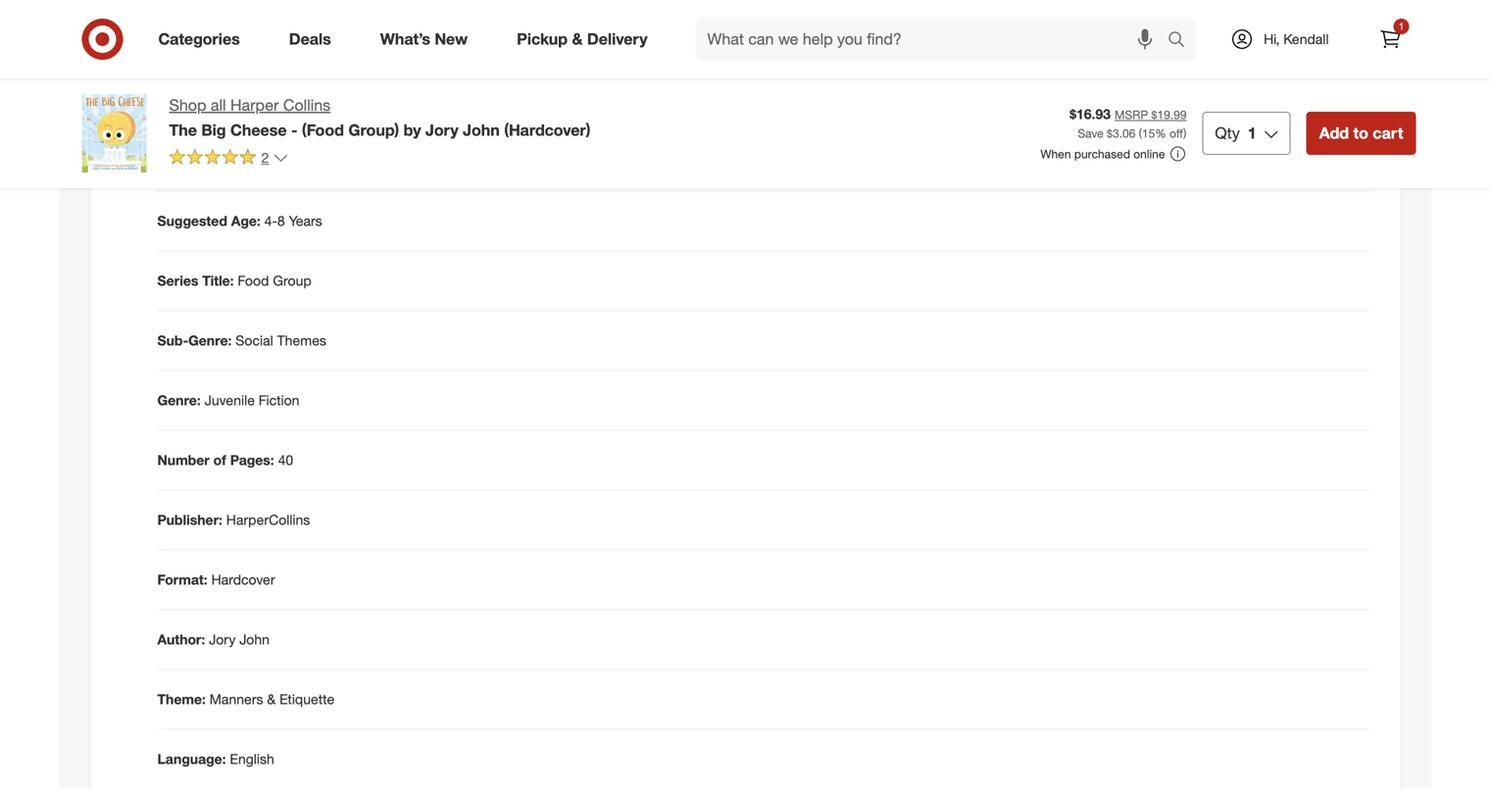 Task type: vqa. For each thing, say whether or not it's contained in the screenshot.
At
no



Task type: describe. For each thing, give the bounding box(es) containing it.
delivery
[[587, 29, 648, 49]]

(hardcover)
[[504, 120, 591, 140]]

specifications button
[[106, 21, 1385, 84]]

$19.99
[[1152, 107, 1187, 122]]

categories link
[[142, 18, 264, 61]]

food
[[238, 272, 269, 289]]

when purchased online
[[1041, 147, 1165, 161]]

image of the big cheese - (food group) by  jory john (hardcover) image
[[75, 94, 153, 173]]

harpercollins
[[226, 511, 310, 528]]

harper
[[230, 96, 279, 115]]

$16.93
[[1070, 105, 1111, 123]]

pickup
[[517, 29, 568, 49]]

what's
[[380, 29, 430, 49]]

9.0
[[362, 93, 381, 110]]

add to cart button
[[1307, 112, 1416, 155]]

social
[[236, 332, 273, 349]]

english
[[230, 750, 274, 768]]

pages:
[[230, 451, 274, 469]]

author:
[[157, 631, 205, 648]]

years
[[289, 212, 322, 229]]

shop
[[169, 96, 206, 115]]

1 horizontal spatial 1
[[1399, 20, 1404, 32]]

deals link
[[272, 18, 356, 61]]

(food
[[302, 120, 344, 140]]

number of pages: 40
[[157, 451, 293, 469]]

0 vertical spatial &
[[572, 29, 583, 49]]

theme:
[[157, 691, 206, 708]]

language:
[[157, 750, 226, 768]]

online
[[1134, 147, 1165, 161]]

suggested
[[157, 212, 227, 229]]

when
[[1041, 147, 1071, 161]]

format:
[[157, 571, 208, 588]]

2
[[261, 149, 269, 166]]

publisher: harpercollins
[[157, 511, 310, 528]]

off
[[1170, 126, 1184, 141]]

of
[[213, 451, 226, 469]]

genre: juvenile fiction
[[157, 392, 300, 409]]

dimensions (overall): 11.0 (h) x 9.0 (w)
[[157, 93, 405, 110]]

dimensions
[[157, 93, 234, 110]]

cheese
[[230, 120, 287, 140]]

(h)
[[330, 93, 347, 110]]

(
[[1139, 126, 1142, 141]]

15
[[1142, 126, 1155, 141]]

1 link
[[1369, 18, 1413, 61]]

deals
[[289, 29, 331, 49]]

jory inside shop all harper collins the big cheese - (food group) by  jory john (hardcover)
[[426, 120, 459, 140]]

qty 1
[[1215, 124, 1257, 143]]

0 vertical spatial genre:
[[188, 332, 232, 349]]

search button
[[1159, 18, 1206, 65]]

age:
[[231, 212, 261, 229]]

format: hardcover
[[157, 571, 275, 588]]

$16.93 msrp $19.99 save $ 3.06 ( 15 % off )
[[1070, 105, 1187, 141]]

new
[[435, 29, 468, 49]]

(w)
[[385, 93, 405, 110]]

etiquette
[[280, 691, 335, 708]]

group)
[[348, 120, 399, 140]]

group
[[273, 272, 311, 289]]

What can we help you find? suggestions appear below search field
[[696, 18, 1173, 61]]

to
[[1354, 124, 1369, 143]]

fiction
[[259, 392, 300, 409]]

$
[[1107, 126, 1113, 141]]

1.43
[[210, 152, 237, 170]]

specifications
[[157, 41, 283, 63]]



Task type: locate. For each thing, give the bounding box(es) containing it.
40
[[278, 451, 293, 469]]

%
[[1155, 126, 1167, 141]]

series title: food group
[[157, 272, 311, 289]]

themes
[[277, 332, 326, 349]]

0 horizontal spatial jory
[[209, 631, 236, 648]]

collins
[[283, 96, 331, 115]]

by
[[404, 120, 421, 140]]

4-
[[264, 212, 277, 229]]

john inside shop all harper collins the big cheese - (food group) by  jory john (hardcover)
[[463, 120, 500, 140]]

sub-
[[157, 332, 188, 349]]

1 vertical spatial john
[[239, 631, 270, 648]]

2 link
[[169, 148, 289, 170]]

0 horizontal spatial john
[[239, 631, 270, 648]]

theme: manners & etiquette
[[157, 691, 335, 708]]

11.0
[[299, 93, 326, 110]]

sub-genre: social themes
[[157, 332, 326, 349]]

jory right the by
[[426, 120, 459, 140]]

john up theme: manners & etiquette
[[239, 631, 270, 648]]

kendall
[[1284, 30, 1329, 48]]

weight: 1.43
[[157, 152, 237, 170]]

author: jory john
[[157, 631, 270, 648]]

3.06
[[1113, 126, 1136, 141]]

hi,
[[1264, 30, 1280, 48]]

(overall):
[[238, 93, 295, 110]]

manners
[[210, 691, 263, 708]]

& right the pickup
[[572, 29, 583, 49]]

1 horizontal spatial &
[[572, 29, 583, 49]]

1 vertical spatial 1
[[1248, 124, 1257, 143]]

series
[[157, 272, 198, 289]]

1 horizontal spatial john
[[463, 120, 500, 140]]

0 vertical spatial 1
[[1399, 20, 1404, 32]]

publisher:
[[157, 511, 223, 528]]

big
[[201, 120, 226, 140]]

0 vertical spatial john
[[463, 120, 500, 140]]

john left (hardcover)
[[463, 120, 500, 140]]

language: english
[[157, 750, 274, 768]]

purchased
[[1075, 147, 1131, 161]]

save
[[1078, 126, 1104, 141]]

pickup & delivery
[[517, 29, 648, 49]]

cart
[[1373, 124, 1404, 143]]

genre: left social
[[188, 332, 232, 349]]

add
[[1320, 124, 1349, 143]]

suggested age: 4-8 years
[[157, 212, 322, 229]]

1 vertical spatial &
[[267, 691, 276, 708]]

8
[[277, 212, 285, 229]]

jory right "author:"
[[209, 631, 236, 648]]

weight:
[[157, 152, 206, 170]]

-
[[291, 120, 298, 140]]

1 vertical spatial genre:
[[157, 392, 201, 409]]

jory
[[426, 120, 459, 140], [209, 631, 236, 648]]

what's new
[[380, 29, 468, 49]]

search
[[1159, 31, 1206, 51]]

& right the manners
[[267, 691, 276, 708]]

what's new link
[[364, 18, 492, 61]]

genre: left juvenile
[[157, 392, 201, 409]]

1 right qty
[[1248, 124, 1257, 143]]

msrp
[[1115, 107, 1148, 122]]

pickup & delivery link
[[500, 18, 672, 61]]

0 horizontal spatial 1
[[1248, 124, 1257, 143]]

hi, kendall
[[1264, 30, 1329, 48]]

juvenile
[[205, 392, 255, 409]]

shop all harper collins the big cheese - (food group) by  jory john (hardcover)
[[169, 96, 591, 140]]

)
[[1184, 126, 1187, 141]]

number
[[157, 451, 210, 469]]

&
[[572, 29, 583, 49], [267, 691, 276, 708]]

1 horizontal spatial jory
[[426, 120, 459, 140]]

genre:
[[188, 332, 232, 349], [157, 392, 201, 409]]

all
[[211, 96, 226, 115]]

0 horizontal spatial &
[[267, 691, 276, 708]]

1 right kendall
[[1399, 20, 1404, 32]]

the
[[169, 120, 197, 140]]

add to cart
[[1320, 124, 1404, 143]]

qty
[[1215, 124, 1240, 143]]

x
[[351, 93, 358, 110]]

john
[[463, 120, 500, 140], [239, 631, 270, 648]]

1 vertical spatial jory
[[209, 631, 236, 648]]

0 vertical spatial jory
[[426, 120, 459, 140]]

hardcover
[[211, 571, 275, 588]]



